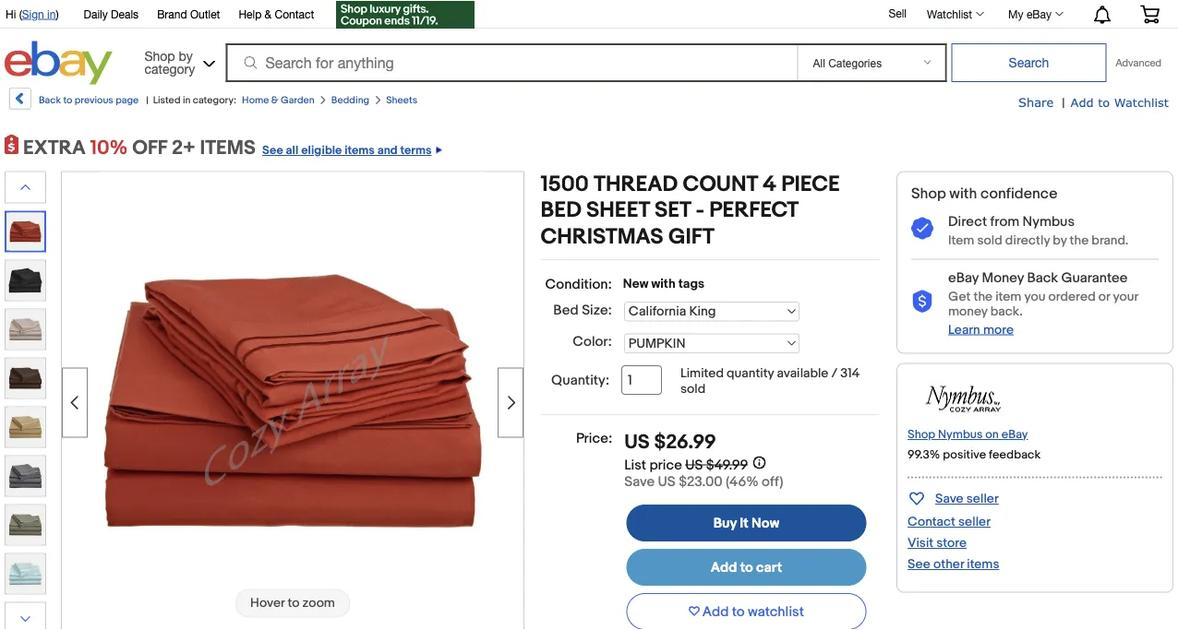 Task type: describe. For each thing, give the bounding box(es) containing it.
account navigation
[[0, 0, 1174, 31]]

new with tags
[[623, 276, 705, 292]]

item direct from brand image
[[908, 380, 1019, 419]]

item
[[948, 233, 975, 248]]

buy it now link
[[626, 505, 867, 542]]

back inside ebay money back guarantee get the item you ordered or your money back. learn more
[[1027, 270, 1058, 286]]

now
[[752, 515, 780, 532]]

-
[[696, 198, 705, 224]]

visit store link
[[908, 536, 967, 552]]

daily deals
[[84, 7, 139, 20]]

to for watchlist
[[732, 604, 745, 621]]

picture 4 of 19 image
[[6, 310, 45, 350]]

save for save us $23.00 (46% off)
[[624, 474, 655, 490]]

to for previous
[[63, 94, 72, 106]]

positive
[[943, 448, 986, 462]]

sold inside direct from nymbus item sold directly by the brand.
[[977, 233, 1003, 248]]

1500 thread count 4 piece bed sheet set - perfect christmas gift
[[541, 171, 840, 250]]

add to watchlist
[[703, 604, 804, 621]]

to for cart
[[740, 560, 753, 576]]

2 horizontal spatial us
[[685, 457, 703, 474]]

bed size
[[553, 302, 608, 319]]

list price us $49.99
[[624, 457, 748, 474]]

99.3%
[[908, 448, 940, 462]]

all
[[286, 144, 299, 158]]

& for help
[[265, 7, 272, 20]]

by inside shop by category
[[179, 48, 193, 63]]

brand.
[[1092, 233, 1129, 248]]

back to previous page link
[[7, 88, 139, 116]]

/
[[832, 366, 838, 381]]

outlet
[[190, 7, 220, 20]]

1 vertical spatial nymbus
[[938, 428, 983, 442]]

1 horizontal spatial us
[[658, 474, 676, 490]]

sheet
[[586, 198, 650, 224]]

shop by category
[[144, 48, 195, 76]]

shop for shop by category
[[144, 48, 175, 63]]

with details__icon image for direct from nymbus
[[911, 218, 934, 241]]

bedding link
[[331, 94, 370, 106]]

money
[[948, 304, 988, 319]]

eligible
[[301, 144, 342, 158]]

other
[[934, 557, 964, 573]]

sold inside 314 sold
[[681, 381, 706, 397]]

see inside contact seller visit store see other items
[[908, 557, 931, 573]]

with details__icon image for ebay money back guarantee
[[911, 291, 934, 314]]

picture 3 of 19 image
[[6, 261, 45, 301]]

gift
[[668, 224, 715, 250]]

advanced
[[1116, 57, 1162, 69]]

cart
[[756, 560, 782, 576]]

your
[[1113, 289, 1138, 305]]

add for add to cart
[[711, 560, 737, 576]]

with for new
[[652, 276, 676, 292]]

shop nymbus on ebay link
[[908, 428, 1028, 442]]

1500 thread count 4 piece bed sheet set - perfect christmas gift - picture 2 of 19 image
[[99, 170, 486, 631]]

directly
[[1005, 233, 1050, 248]]

daily deals link
[[84, 5, 139, 25]]

it
[[740, 515, 749, 532]]

save for save seller
[[935, 492, 964, 507]]

visit
[[908, 536, 934, 552]]

items
[[200, 136, 256, 160]]

Search for anything text field
[[229, 45, 794, 80]]

& for home
[[271, 94, 279, 106]]

ebay inside account navigation
[[1027, 7, 1052, 20]]

picture 2 of 19 image
[[6, 213, 44, 251]]

0 horizontal spatial |
[[146, 94, 148, 106]]

help & contact link
[[239, 5, 314, 25]]

price:
[[576, 430, 612, 447]]

$26.99
[[654, 430, 717, 454]]

brand
[[157, 7, 187, 20]]

share button
[[1019, 94, 1054, 111]]

add inside the share | add to watchlist
[[1071, 95, 1094, 109]]

bedding
[[331, 94, 370, 106]]

hi
[[6, 7, 16, 20]]

1500
[[541, 171, 589, 198]]

to inside the share | add to watchlist
[[1098, 95, 1110, 109]]

$49.99
[[706, 457, 748, 474]]

| inside the share | add to watchlist
[[1062, 95, 1065, 111]]

seller for contact
[[959, 515, 991, 530]]

home & garden
[[242, 94, 315, 106]]

deals
[[111, 7, 139, 20]]

add to watchlist link
[[626, 594, 867, 631]]

share | add to watchlist
[[1019, 95, 1169, 111]]

help & contact
[[239, 7, 314, 20]]

the inside ebay money back guarantee get the item you ordered or your money back. learn more
[[974, 289, 993, 305]]

brand outlet
[[157, 7, 220, 20]]

previous
[[75, 94, 113, 106]]

ordered
[[1049, 289, 1096, 305]]

list
[[624, 457, 646, 474]]

feedback
[[989, 448, 1041, 462]]

sign in link
[[22, 7, 56, 20]]

and
[[377, 144, 398, 158]]

extra 10% off 2+ items
[[23, 136, 256, 160]]

in inside account navigation
[[47, 7, 56, 20]]

0 horizontal spatial items
[[345, 144, 375, 158]]

10%
[[90, 136, 128, 160]]

4
[[763, 171, 777, 198]]

tags
[[679, 276, 705, 292]]

more
[[983, 322, 1014, 338]]

watchlist inside the share | add to watchlist
[[1114, 95, 1169, 109]]

sheets
[[386, 94, 418, 106]]

learn
[[948, 322, 980, 338]]

piece
[[781, 171, 840, 198]]

picture 7 of 19 image
[[6, 457, 45, 496]]

my ebay link
[[998, 3, 1072, 25]]

by inside direct from nymbus item sold directly by the brand.
[[1053, 233, 1067, 248]]

seller for save
[[967, 492, 999, 507]]

back inside back to previous page link
[[39, 94, 61, 106]]

guarantee
[[1061, 270, 1128, 286]]

0 horizontal spatial us
[[624, 430, 650, 454]]

money
[[982, 270, 1024, 286]]

picture 5 of 19 image
[[6, 359, 45, 398]]

watchlist
[[748, 604, 804, 621]]

my ebay
[[1009, 7, 1052, 20]]

picture 6 of 19 image
[[6, 408, 45, 447]]

2 vertical spatial ebay
[[1002, 428, 1028, 442]]

direct
[[948, 213, 987, 230]]

save seller
[[935, 492, 999, 507]]

or
[[1099, 289, 1110, 305]]

sell
[[889, 7, 907, 20]]

(
[[19, 7, 22, 20]]

quantity:
[[551, 372, 609, 389]]

terms
[[400, 144, 432, 158]]

ebay money back guarantee get the item you ordered or your money back. learn more
[[948, 270, 1138, 338]]

size
[[582, 302, 608, 319]]

nymbus inside direct from nymbus item sold directly by the brand.
[[1023, 213, 1075, 230]]

314 sold
[[681, 366, 860, 397]]



Task type: vqa. For each thing, say whether or not it's contained in the screenshot.
Daily Deals on the top of the page
yes



Task type: locate. For each thing, give the bounding box(es) containing it.
by
[[179, 48, 193, 63], [1053, 233, 1067, 248]]

hi ( sign in )
[[6, 7, 59, 20]]

with
[[950, 185, 977, 203], [652, 276, 676, 292]]

us $26.99
[[624, 430, 717, 454]]

1 horizontal spatial nymbus
[[1023, 213, 1075, 230]]

2 vertical spatial shop
[[908, 428, 936, 442]]

0 horizontal spatial save
[[624, 474, 655, 490]]

0 horizontal spatial contact
[[275, 7, 314, 20]]

0 vertical spatial see
[[262, 144, 283, 158]]

christmas
[[541, 224, 664, 250]]

with for shop
[[950, 185, 977, 203]]

the left brand.
[[1070, 233, 1089, 248]]

0 vertical spatial seller
[[967, 492, 999, 507]]

save up "contact seller" link
[[935, 492, 964, 507]]

contact seller visit store see other items
[[908, 515, 1000, 573]]

0 vertical spatial in
[[47, 7, 56, 20]]

limited quantity available /
[[681, 366, 841, 381]]

1 vertical spatial with
[[652, 276, 676, 292]]

see
[[262, 144, 283, 158], [908, 557, 931, 573]]

in right listed
[[183, 94, 191, 106]]

1 vertical spatial seller
[[959, 515, 991, 530]]

see all eligible items and terms
[[262, 144, 432, 158]]

0 vertical spatial with details__icon image
[[911, 218, 934, 241]]

0 vertical spatial watchlist
[[927, 7, 972, 20]]

1 vertical spatial the
[[974, 289, 993, 305]]

brand outlet link
[[157, 5, 220, 25]]

help
[[239, 7, 262, 20]]

0 horizontal spatial back
[[39, 94, 61, 106]]

1 vertical spatial in
[[183, 94, 191, 106]]

ebay up get
[[948, 270, 979, 286]]

perfect
[[709, 198, 798, 224]]

back left previous
[[39, 94, 61, 106]]

1 vertical spatial shop
[[911, 185, 946, 203]]

add down buy
[[711, 560, 737, 576]]

items left and
[[345, 144, 375, 158]]

& inside 'link'
[[265, 7, 272, 20]]

0 vertical spatial the
[[1070, 233, 1089, 248]]

1 horizontal spatial with
[[950, 185, 977, 203]]

shop for shop with confidence
[[911, 185, 946, 203]]

1 vertical spatial see
[[908, 557, 931, 573]]

1 with details__icon image from the top
[[911, 218, 934, 241]]

0 vertical spatial shop
[[144, 48, 175, 63]]

see down visit in the bottom of the page
[[908, 557, 931, 573]]

0 vertical spatial sold
[[977, 233, 1003, 248]]

$23.00
[[679, 474, 723, 490]]

1 horizontal spatial contact
[[908, 515, 956, 530]]

back.
[[991, 304, 1023, 319]]

seller
[[967, 492, 999, 507], [959, 515, 991, 530]]

color
[[573, 334, 608, 350]]

1 horizontal spatial items
[[967, 557, 1000, 573]]

ebay inside ebay money back guarantee get the item you ordered or your money back. learn more
[[948, 270, 979, 286]]

2+
[[172, 136, 196, 160]]

1500 thread count 4 piece bed sheet set - perfect christmas gift main content
[[541, 171, 880, 631]]

seller down save seller
[[959, 515, 991, 530]]

0 vertical spatial items
[[345, 144, 375, 158]]

page
[[116, 94, 139, 106]]

Quantity: text field
[[621, 366, 662, 395]]

buy
[[714, 515, 737, 532]]

0 horizontal spatial sold
[[681, 381, 706, 397]]

1 horizontal spatial the
[[1070, 233, 1089, 248]]

1 vertical spatial watchlist
[[1114, 95, 1169, 109]]

with up direct
[[950, 185, 977, 203]]

nymbus up directly
[[1023, 213, 1075, 230]]

with details__icon image left item
[[911, 218, 934, 241]]

condition:
[[545, 277, 612, 293]]

to left previous
[[63, 94, 72, 106]]

items inside contact seller visit store see other items
[[967, 557, 1000, 573]]

ebay up feedback
[[1002, 428, 1028, 442]]

watchlist inside account navigation
[[927, 7, 972, 20]]

sold down "from"
[[977, 233, 1003, 248]]

limited
[[681, 366, 724, 381]]

bed
[[541, 198, 582, 224]]

new
[[623, 276, 649, 292]]

1 horizontal spatial |
[[1062, 95, 1065, 111]]

1 horizontal spatial in
[[183, 94, 191, 106]]

0 vertical spatial save
[[624, 474, 655, 490]]

0 horizontal spatial with
[[652, 276, 676, 292]]

0 vertical spatial add
[[1071, 95, 1094, 109]]

category:
[[193, 94, 236, 106]]

99.3% positive feedback
[[908, 448, 1041, 462]]

1 vertical spatial back
[[1027, 270, 1058, 286]]

quantity
[[727, 366, 774, 381]]

advanced link
[[1107, 44, 1171, 81]]

1 horizontal spatial save
[[935, 492, 964, 507]]

add for add to watchlist
[[703, 604, 729, 621]]

back up you
[[1027, 270, 1058, 286]]

to left cart
[[740, 560, 753, 576]]

shop for shop nymbus on ebay
[[908, 428, 936, 442]]

count
[[683, 171, 758, 198]]

by right directly
[[1053, 233, 1067, 248]]

watchlist down advanced link
[[1114, 95, 1169, 109]]

nymbus up positive
[[938, 428, 983, 442]]

0 horizontal spatial nymbus
[[938, 428, 983, 442]]

the inside direct from nymbus item sold directly by the brand.
[[1070, 233, 1089, 248]]

items right other
[[967, 557, 1000, 573]]

save down the us $26.99 at the bottom right of the page
[[624, 474, 655, 490]]

&
[[265, 7, 272, 20], [271, 94, 279, 106]]

us down $26.99
[[685, 457, 703, 474]]

None submit
[[952, 43, 1107, 82]]

learn more link
[[948, 322, 1014, 338]]

contact seller link
[[908, 515, 991, 530]]

get
[[948, 289, 971, 305]]

0 horizontal spatial watchlist
[[927, 7, 972, 20]]

seller inside contact seller visit store see other items
[[959, 515, 991, 530]]

contact right help
[[275, 7, 314, 20]]

contact inside contact seller visit store see other items
[[908, 515, 956, 530]]

shop
[[144, 48, 175, 63], [911, 185, 946, 203], [908, 428, 936, 442]]

0 vertical spatial &
[[265, 7, 272, 20]]

off
[[132, 136, 167, 160]]

0 horizontal spatial the
[[974, 289, 993, 305]]

watchlist right sell
[[927, 7, 972, 20]]

1 vertical spatial ebay
[[948, 270, 979, 286]]

in right sign
[[47, 7, 56, 20]]

save inside 1500 thread count 4 piece bed sheet set - perfect christmas gift main content
[[624, 474, 655, 490]]

available
[[777, 366, 829, 381]]

daily
[[84, 7, 108, 20]]

shop inside shop by category
[[144, 48, 175, 63]]

with right new at right top
[[652, 276, 676, 292]]

item
[[996, 289, 1022, 305]]

1 horizontal spatial by
[[1053, 233, 1067, 248]]

ebay
[[1027, 7, 1052, 20], [948, 270, 979, 286], [1002, 428, 1028, 442]]

add to cart link
[[626, 550, 867, 587]]

with details__icon image
[[911, 218, 934, 241], [911, 291, 934, 314]]

0 vertical spatial back
[[39, 94, 61, 106]]

sold
[[977, 233, 1003, 248], [681, 381, 706, 397]]

ebay right "my"
[[1027, 7, 1052, 20]]

bed
[[553, 302, 579, 319]]

share
[[1019, 95, 1054, 109]]

shop with confidence
[[911, 185, 1058, 203]]

1 horizontal spatial back
[[1027, 270, 1058, 286]]

seller inside save seller button
[[967, 492, 999, 507]]

1 horizontal spatial sold
[[977, 233, 1003, 248]]

| listed in category:
[[146, 94, 236, 106]]

shop down brand
[[144, 48, 175, 63]]

thread
[[594, 171, 678, 198]]

direct from nymbus item sold directly by the brand.
[[948, 213, 1129, 248]]

shop left confidence
[[911, 185, 946, 203]]

to down advanced link
[[1098, 95, 1110, 109]]

sold right quantity: text field
[[681, 381, 706, 397]]

add to watchlist link
[[1071, 94, 1169, 111]]

the right get
[[974, 289, 993, 305]]

1 horizontal spatial watchlist
[[1114, 95, 1169, 109]]

shop nymbus on ebay
[[908, 428, 1028, 442]]

contact up visit store link
[[908, 515, 956, 530]]

picture 9 of 19 image
[[6, 555, 45, 594]]

home & garden link
[[242, 94, 315, 106]]

by down brand outlet link
[[179, 48, 193, 63]]

| right share button
[[1062, 95, 1065, 111]]

us up list
[[624, 430, 650, 454]]

add down add to cart link on the bottom of the page
[[703, 604, 729, 621]]

2 vertical spatial add
[[703, 604, 729, 621]]

1 horizontal spatial see
[[908, 557, 931, 573]]

0 vertical spatial with
[[950, 185, 977, 203]]

the
[[1070, 233, 1089, 248], [974, 289, 993, 305]]

store
[[937, 536, 967, 552]]

to left watchlist
[[732, 604, 745, 621]]

1 vertical spatial sold
[[681, 381, 706, 397]]

shop by category button
[[136, 41, 219, 81]]

1 vertical spatial by
[[1053, 233, 1067, 248]]

picture 8 of 19 image
[[6, 506, 45, 545]]

save us $23.00 (46% off)
[[624, 474, 783, 490]]

& right home
[[271, 94, 279, 106]]

save inside button
[[935, 492, 964, 507]]

0 vertical spatial by
[[179, 48, 193, 63]]

on
[[986, 428, 999, 442]]

none submit inside shop by category banner
[[952, 43, 1107, 82]]

1 vertical spatial add
[[711, 560, 737, 576]]

1 vertical spatial &
[[271, 94, 279, 106]]

us left $23.00
[[658, 474, 676, 490]]

get the coupon image
[[336, 1, 475, 29]]

1 vertical spatial items
[[967, 557, 1000, 573]]

save seller button
[[908, 488, 999, 509]]

seller up "contact seller" link
[[967, 492, 999, 507]]

see left the all
[[262, 144, 283, 158]]

0 vertical spatial contact
[[275, 7, 314, 20]]

price
[[650, 457, 682, 474]]

in
[[47, 7, 56, 20], [183, 94, 191, 106]]

shop up 99.3%
[[908, 428, 936, 442]]

with inside 1500 thread count 4 piece bed sheet set - perfect christmas gift main content
[[652, 276, 676, 292]]

0 vertical spatial nymbus
[[1023, 213, 1075, 230]]

your shopping cart image
[[1140, 5, 1161, 23]]

2 with details__icon image from the top
[[911, 291, 934, 314]]

garden
[[281, 94, 315, 106]]

0 vertical spatial ebay
[[1027, 7, 1052, 20]]

1 vertical spatial save
[[935, 492, 964, 507]]

1 vertical spatial with details__icon image
[[911, 291, 934, 314]]

1 vertical spatial contact
[[908, 515, 956, 530]]

add right share on the right top
[[1071, 95, 1094, 109]]

0 horizontal spatial in
[[47, 7, 56, 20]]

contact inside 'link'
[[275, 7, 314, 20]]

& right help
[[265, 7, 272, 20]]

shop by category banner
[[0, 0, 1174, 90]]

| left listed
[[146, 94, 148, 106]]

buy it now
[[714, 515, 780, 532]]

0 horizontal spatial by
[[179, 48, 193, 63]]

with details__icon image left get
[[911, 291, 934, 314]]

0 horizontal spatial see
[[262, 144, 283, 158]]

sign
[[22, 7, 44, 20]]

confidence
[[981, 185, 1058, 203]]

(46%
[[726, 474, 759, 490]]



